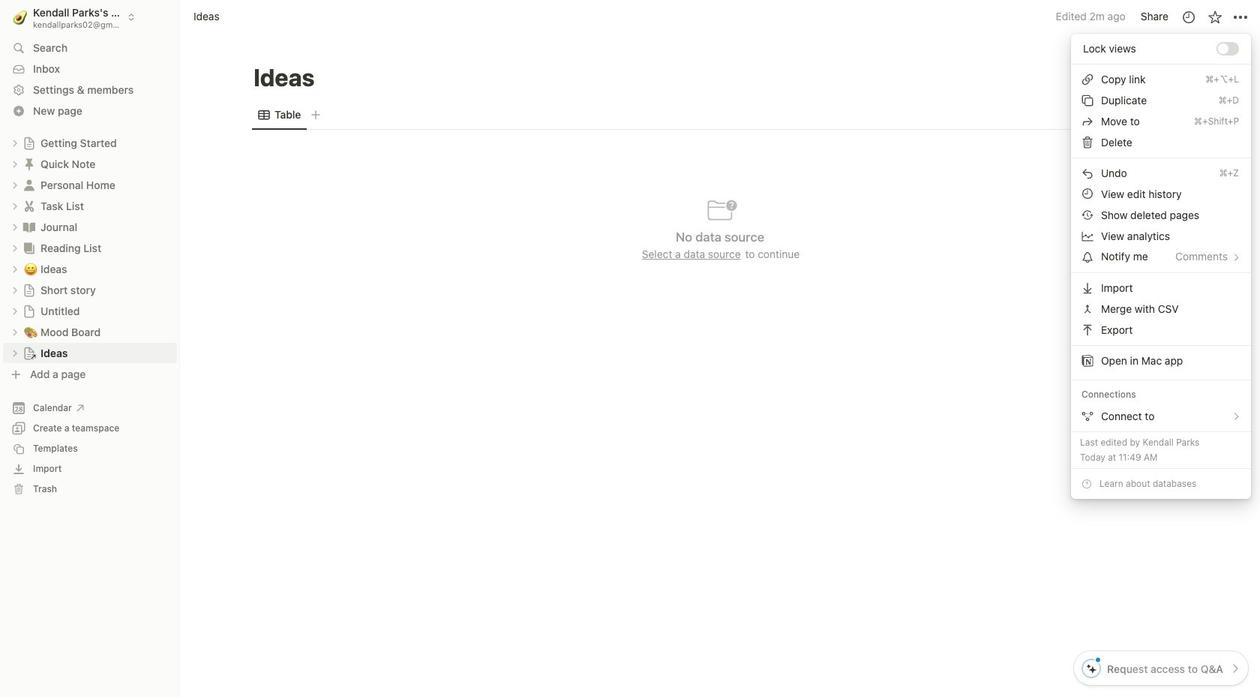 Task type: locate. For each thing, give the bounding box(es) containing it.
tab
[[252, 105, 307, 126]]

favorite image
[[1208, 9, 1223, 24]]

updates image
[[1182, 9, 1197, 24]]

tab list
[[252, 100, 1189, 130]]

🥑 image
[[13, 8, 27, 26]]

menu
[[1072, 33, 1252, 431]]



Task type: vqa. For each thing, say whether or not it's contained in the screenshot.
tab
yes



